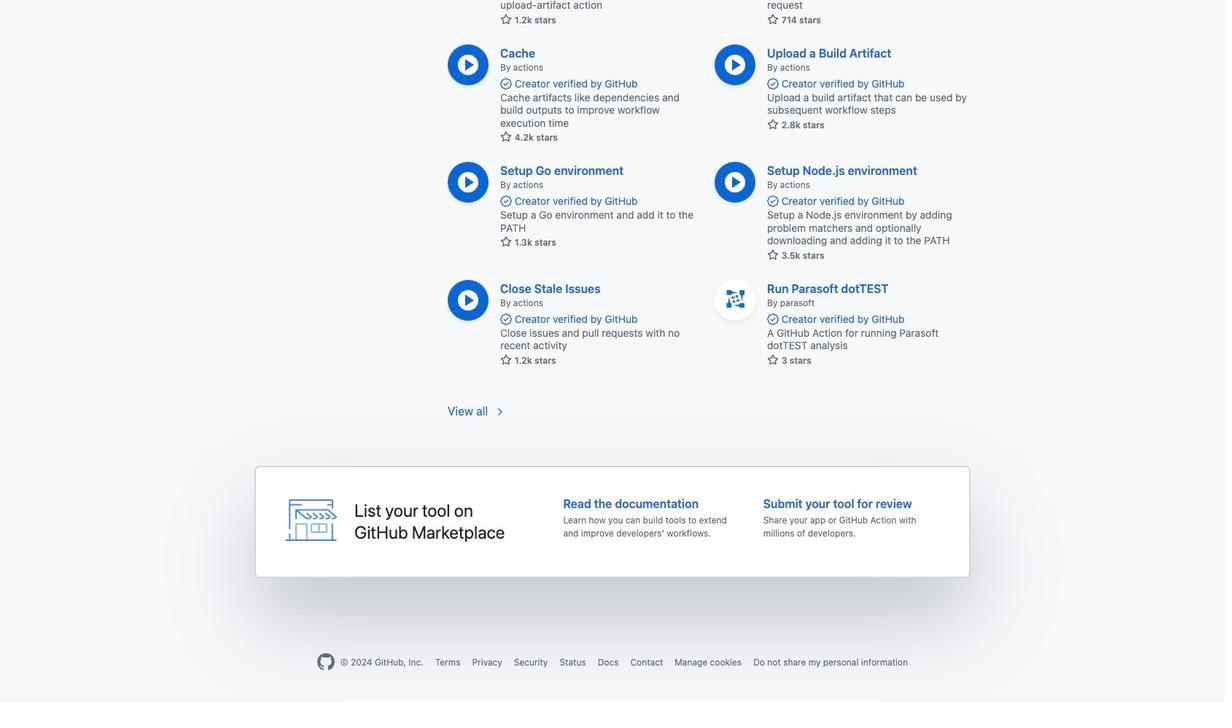 Task type: vqa. For each thing, say whether or not it's contained in the screenshot.
left verified image
yes



Task type: locate. For each thing, give the bounding box(es) containing it.
star image
[[768, 249, 779, 261], [501, 354, 512, 366]]

0 horizontal spatial star image
[[501, 354, 512, 366]]

verified image
[[768, 78, 779, 89], [501, 196, 512, 207], [501, 313, 512, 325]]

view all actions listings image
[[494, 406, 506, 418]]

star image for the bottom verified icon
[[768, 354, 779, 366]]

0 vertical spatial verified image
[[768, 78, 779, 89]]

1 vertical spatial star image
[[501, 354, 512, 366]]

1 horizontal spatial star image
[[768, 249, 779, 261]]

star image
[[501, 13, 512, 25], [768, 13, 779, 25], [768, 119, 779, 130], [501, 131, 512, 143], [501, 236, 512, 248], [768, 354, 779, 366]]

verified image
[[501, 78, 512, 89], [768, 196, 779, 207], [768, 313, 779, 325]]

homepage image
[[317, 653, 335, 671]]

star image for bottommost verified image
[[501, 354, 512, 366]]

0 vertical spatial star image
[[768, 249, 779, 261]]



Task type: describe. For each thing, give the bounding box(es) containing it.
star image for verified icon to the middle
[[768, 249, 779, 261]]

star image for verified image to the middle
[[501, 236, 512, 248]]

2 vertical spatial verified image
[[501, 313, 512, 325]]

1 vertical spatial verified image
[[501, 196, 512, 207]]

2 vertical spatial verified image
[[768, 313, 779, 325]]

1 vertical spatial verified image
[[768, 196, 779, 207]]

0 vertical spatial verified image
[[501, 78, 512, 89]]

star image for top verified image
[[768, 119, 779, 130]]

star image for verified icon to the top
[[501, 131, 512, 143]]



